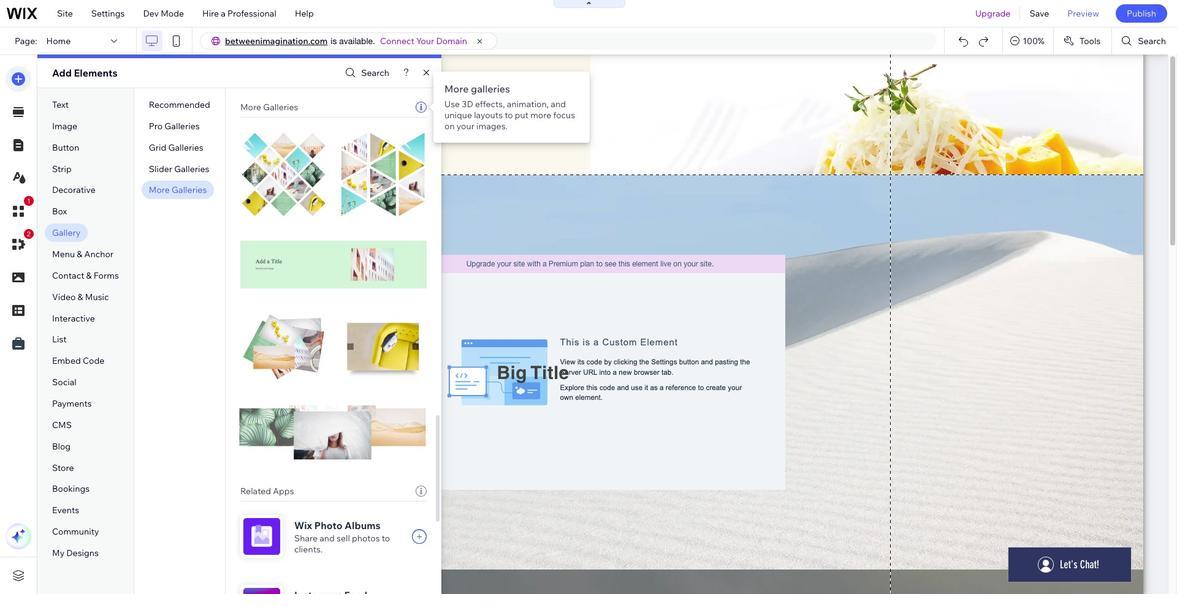 Task type: vqa. For each thing, say whether or not it's contained in the screenshot.
Themed Lines
no



Task type: locate. For each thing, give the bounding box(es) containing it.
2 horizontal spatial more
[[445, 83, 469, 95]]

menu & anchor
[[52, 249, 113, 260]]

dev mode
[[143, 8, 184, 19]]

a
[[221, 8, 226, 19]]

available.
[[339, 36, 375, 46]]

search down 'available.'
[[361, 67, 389, 78]]

0 horizontal spatial more galleries
[[149, 185, 207, 196]]

apps
[[273, 486, 294, 497]]

community
[[52, 527, 99, 538]]

0 vertical spatial &
[[77, 249, 82, 260]]

connect
[[380, 36, 414, 47]]

1 vertical spatial and
[[320, 533, 335, 544]]

to
[[505, 110, 513, 121], [382, 533, 390, 544]]

0 vertical spatial and
[[551, 99, 566, 110]]

decorative
[[52, 185, 96, 196]]

focus
[[553, 110, 575, 121]]

embed code
[[52, 356, 104, 367]]

0 horizontal spatial search button
[[342, 64, 389, 82]]

1
[[27, 197, 31, 205]]

0 vertical spatial to
[[505, 110, 513, 121]]

1 horizontal spatial to
[[505, 110, 513, 121]]

more galleries
[[240, 102, 298, 113], [149, 185, 207, 196]]

designs
[[66, 548, 99, 559]]

hire a professional
[[202, 8, 276, 19]]

effects,
[[475, 99, 505, 110]]

events
[[52, 505, 79, 516]]

albums
[[345, 520, 381, 532]]

code
[[83, 356, 104, 367]]

payments
[[52, 399, 92, 410]]

galleries
[[263, 102, 298, 113], [165, 121, 200, 132], [168, 142, 203, 153], [174, 163, 209, 174], [172, 185, 207, 196]]

pro
[[149, 121, 163, 132]]

store
[[52, 463, 74, 474]]

0 horizontal spatial to
[[382, 533, 390, 544]]

0 horizontal spatial search
[[361, 67, 389, 78]]

wix
[[294, 520, 312, 532]]

more
[[531, 110, 551, 121]]

site
[[57, 8, 73, 19]]

2 vertical spatial &
[[78, 292, 83, 303]]

0 vertical spatial more
[[445, 83, 469, 95]]

0 vertical spatial more galleries
[[240, 102, 298, 113]]

more
[[445, 83, 469, 95], [240, 102, 261, 113], [149, 185, 170, 196]]

save button
[[1021, 0, 1059, 27]]

and right animation,
[[551, 99, 566, 110]]

0 horizontal spatial more
[[149, 185, 170, 196]]

to inside wix photo albums share and sell photos to clients.
[[382, 533, 390, 544]]

photos
[[352, 533, 380, 544]]

&
[[77, 249, 82, 260], [86, 270, 92, 281], [78, 292, 83, 303]]

home
[[46, 36, 71, 47]]

1 horizontal spatial and
[[551, 99, 566, 110]]

1 vertical spatial more galleries
[[149, 185, 207, 196]]

on
[[445, 121, 455, 132]]

& right the video
[[78, 292, 83, 303]]

and down 'photo'
[[320, 533, 335, 544]]

gallery
[[52, 228, 81, 239]]

to right photos
[[382, 533, 390, 544]]

add
[[52, 67, 72, 79]]

add elements
[[52, 67, 118, 79]]

search button
[[1113, 28, 1177, 55], [342, 64, 389, 82]]

& right menu
[[77, 249, 82, 260]]

search down publish
[[1138, 36, 1166, 47]]

more galleries use 3d effects, animation, and unique layouts to put more focus on your images.
[[445, 83, 575, 132]]

search button down publish button on the top
[[1113, 28, 1177, 55]]

and inside more galleries use 3d effects, animation, and unique layouts to put more focus on your images.
[[551, 99, 566, 110]]

0 vertical spatial search button
[[1113, 28, 1177, 55]]

to left put
[[505, 110, 513, 121]]

and
[[551, 99, 566, 110], [320, 533, 335, 544]]

contact & forms
[[52, 270, 119, 281]]

0 horizontal spatial and
[[320, 533, 335, 544]]

use
[[445, 99, 460, 110]]

& for contact
[[86, 270, 92, 281]]

list
[[52, 334, 67, 345]]

2 button
[[6, 229, 34, 258]]

search
[[1138, 36, 1166, 47], [361, 67, 389, 78]]

100% button
[[1003, 28, 1053, 55]]

tools button
[[1054, 28, 1112, 55]]

social
[[52, 377, 76, 388]]

1 vertical spatial &
[[86, 270, 92, 281]]

search button down 'available.'
[[342, 64, 389, 82]]

bookings
[[52, 484, 90, 495]]

1 horizontal spatial search
[[1138, 36, 1166, 47]]

& left forms
[[86, 270, 92, 281]]

upgrade
[[976, 8, 1011, 19]]

1 vertical spatial search
[[361, 67, 389, 78]]

video
[[52, 292, 76, 303]]

2
[[27, 231, 31, 238]]

1 vertical spatial more
[[240, 102, 261, 113]]

1 horizontal spatial search button
[[1113, 28, 1177, 55]]

1 vertical spatial to
[[382, 533, 390, 544]]



Task type: describe. For each thing, give the bounding box(es) containing it.
anchor
[[84, 249, 113, 260]]

0 vertical spatial search
[[1138, 36, 1166, 47]]

grid
[[149, 142, 166, 153]]

1 horizontal spatial more galleries
[[240, 102, 298, 113]]

photo
[[314, 520, 342, 532]]

galleries
[[471, 83, 510, 95]]

text
[[52, 99, 69, 110]]

my
[[52, 548, 65, 559]]

and inside wix photo albums share and sell photos to clients.
[[320, 533, 335, 544]]

100%
[[1023, 36, 1045, 47]]

video & music
[[52, 292, 109, 303]]

box
[[52, 206, 67, 217]]

button
[[52, 142, 79, 153]]

domain
[[436, 36, 467, 47]]

elements
[[74, 67, 118, 79]]

is available. connect your domain
[[331, 36, 467, 47]]

help
[[295, 8, 314, 19]]

is
[[331, 36, 337, 46]]

forms
[[94, 270, 119, 281]]

publish button
[[1116, 4, 1167, 23]]

slider galleries
[[149, 163, 209, 174]]

interactive
[[52, 313, 95, 324]]

menu
[[52, 249, 75, 260]]

save
[[1030, 8, 1049, 19]]

related apps
[[240, 486, 294, 497]]

1 horizontal spatial more
[[240, 102, 261, 113]]

tools
[[1080, 36, 1101, 47]]

blog
[[52, 441, 71, 452]]

contact
[[52, 270, 84, 281]]

dev
[[143, 8, 159, 19]]

put
[[515, 110, 529, 121]]

wix photo albums share and sell photos to clients.
[[294, 520, 390, 556]]

preview button
[[1059, 0, 1109, 27]]

& for menu
[[77, 249, 82, 260]]

to inside more galleries use 3d effects, animation, and unique layouts to put more focus on your images.
[[505, 110, 513, 121]]

sell
[[337, 533, 350, 544]]

preview
[[1068, 8, 1099, 19]]

slider
[[149, 163, 172, 174]]

& for video
[[78, 292, 83, 303]]

3d
[[462, 99, 473, 110]]

professional
[[228, 8, 276, 19]]

mode
[[161, 8, 184, 19]]

2 vertical spatial more
[[149, 185, 170, 196]]

embed
[[52, 356, 81, 367]]

1 button
[[6, 196, 34, 224]]

publish
[[1127, 8, 1156, 19]]

recommended
[[149, 99, 210, 110]]

animation,
[[507, 99, 549, 110]]

betweenimagination.com
[[225, 36, 328, 47]]

your
[[457, 121, 475, 132]]

hire
[[202, 8, 219, 19]]

unique
[[445, 110, 472, 121]]

1 vertical spatial search button
[[342, 64, 389, 82]]

strip
[[52, 163, 72, 174]]

pro galleries
[[149, 121, 200, 132]]

settings
[[91, 8, 125, 19]]

share
[[294, 533, 318, 544]]

layouts
[[474, 110, 503, 121]]

grid galleries
[[149, 142, 203, 153]]

your
[[416, 36, 434, 47]]

cms
[[52, 420, 72, 431]]

my designs
[[52, 548, 99, 559]]

images.
[[477, 121, 508, 132]]

clients.
[[294, 544, 323, 556]]

music
[[85, 292, 109, 303]]

related
[[240, 486, 271, 497]]

image
[[52, 121, 77, 132]]

more inside more galleries use 3d effects, animation, and unique layouts to put more focus on your images.
[[445, 83, 469, 95]]



